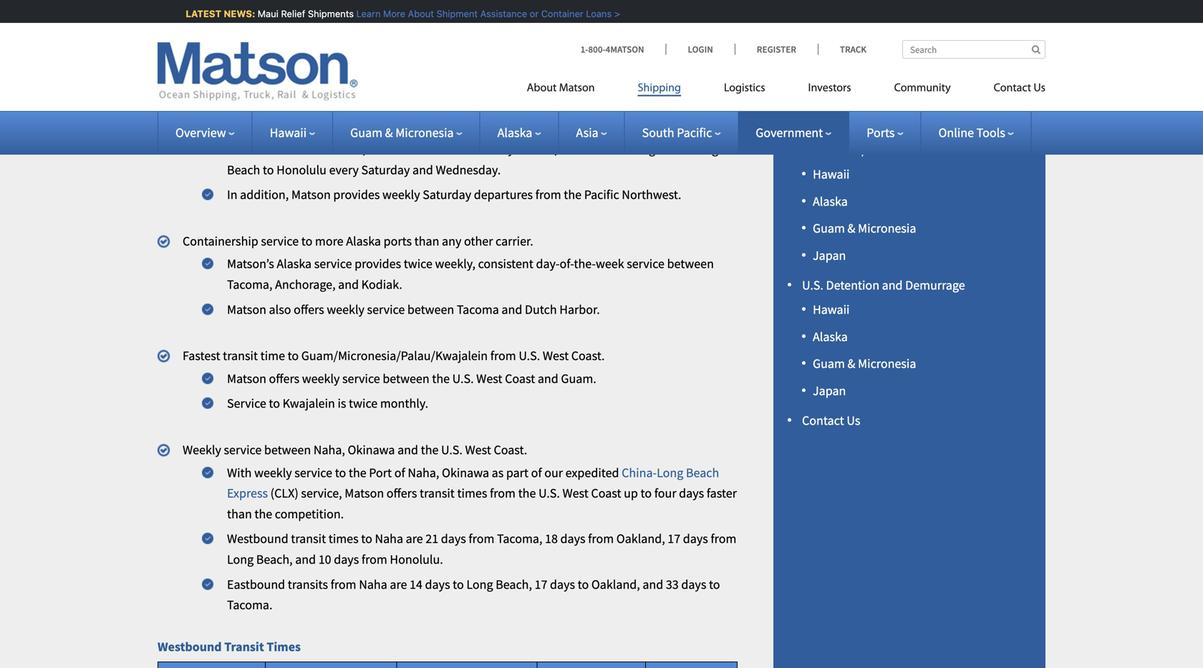 Task type: locate. For each thing, give the bounding box(es) containing it.
west down expedited at the bottom of page
[[563, 486, 589, 502]]

than up northern
[[508, 93, 533, 110]]

alaska
[[813, 31, 848, 47], [498, 125, 533, 141], [813, 193, 848, 209], [346, 233, 381, 249], [277, 256, 312, 272], [813, 329, 848, 345]]

twice inside "matson's alaska service provides twice weekly, consistent day-of-the-week service between tacoma, anchorage, and kodiak."
[[404, 256, 433, 272]]

beach up faster
[[686, 465, 720, 481]]

1 horizontal spatial every
[[393, 93, 423, 110]]

from down faster
[[711, 531, 737, 547]]

west up guam.
[[543, 348, 569, 364]]

anchorage,
[[275, 277, 336, 293]]

1 japan from the top
[[813, 112, 847, 128]]

18
[[545, 531, 558, 547]]

superior
[[158, 62, 216, 82]]

coast inside (clx) service, matson offers transit times from the u.s. west coast up to four days faster than the competition.
[[591, 486, 622, 502]]

saturday down california,
[[362, 162, 410, 178]]

assistance
[[477, 8, 524, 19]]

0 horizontal spatial service,
[[301, 486, 342, 502]]

1 horizontal spatial about
[[527, 83, 557, 94]]

asia
[[576, 125, 599, 141]]

alaska inside "matson's alaska service provides twice weekly, consistent day-of-the-week service between tacoma, anchorage, and kodiak."
[[277, 256, 312, 272]]

service, down service to
[[301, 486, 342, 502]]

0 horizontal spatial contact us
[[803, 413, 861, 429]]

register link
[[735, 43, 818, 55]]

containership
[[183, 233, 259, 249]]

community
[[895, 83, 951, 94]]

more right –
[[477, 93, 505, 110]]

guam & micronesia link for tariff
[[813, 220, 917, 237]]

14 up our schedule includes twice-weekly service from northern california.
[[425, 93, 438, 110]]

tacoma, inside "matson's alaska service provides twice weekly, consistent day-of-the-week service between tacoma, anchorage, and kodiak."
[[227, 277, 273, 293]]

0 horizontal spatial other
[[464, 233, 493, 249]]

service down kodiak.
[[367, 302, 405, 318]]

0 vertical spatial guam & micronesia link
[[351, 125, 463, 141]]

beach, up eastbound
[[256, 552, 293, 568]]

tools
[[977, 125, 1006, 141]]

1-800-4matson
[[581, 43, 645, 55]]

saturday
[[362, 162, 410, 178], [423, 187, 472, 203]]

1 horizontal spatial other
[[558, 93, 587, 110]]

every inside from southern california, matson offers twice-weekly service, with direct sailings from long beach to honolulu every saturday and wednesday.
[[329, 162, 359, 178]]

coast. up guam.
[[572, 348, 605, 364]]

as
[[492, 465, 504, 481]]

1 horizontal spatial 17
[[668, 531, 681, 547]]

0 vertical spatial japan
[[813, 112, 847, 128]]

0 vertical spatial more
[[477, 93, 505, 110]]

1 vertical spatial contact
[[803, 413, 845, 429]]

okinawa
[[348, 442, 395, 458], [442, 465, 489, 481]]

long inside china-long beach express
[[657, 465, 684, 481]]

1 horizontal spatial saturday
[[423, 187, 472, 203]]

oakland, inside eastbound transits from naha are 14 days to long beach, 17 days to oakland, and 33 days to tacoma.
[[592, 577, 640, 593]]

None search field
[[903, 40, 1046, 59]]

carrier. up consistent
[[496, 233, 534, 249]]

times
[[424, 62, 465, 82], [267, 639, 301, 655]]

from down as
[[490, 486, 516, 502]]

transit
[[374, 62, 421, 82], [224, 639, 264, 655]]

matson down our schedule includes twice-weekly service from northern california.
[[369, 141, 408, 157]]

coast left up
[[591, 486, 622, 502]]

1 vertical spatial are
[[390, 577, 407, 593]]

0 vertical spatial coast
[[360, 93, 390, 110]]

eastbound transits from naha are 14 days to long beach, 17 days to oakland, and 33 days to tacoma.
[[227, 577, 721, 613]]

and left 33
[[643, 577, 664, 593]]

other up california.
[[558, 93, 587, 110]]

0 vertical spatial twice
[[404, 256, 433, 272]]

17
[[668, 531, 681, 547], [535, 577, 548, 593]]

0 horizontal spatial transit
[[223, 348, 258, 364]]

0 horizontal spatial beach
[[227, 162, 260, 178]]

than down express
[[227, 506, 252, 522]]

transit for naha
[[291, 531, 326, 547]]

naha, up service to
[[314, 442, 345, 458]]

1 vertical spatial other
[[464, 233, 493, 249]]

0 horizontal spatial coast
[[360, 93, 390, 110]]

transit for guam/micronesia/palau/kwajalein
[[223, 348, 258, 364]]

1 horizontal spatial coast
[[505, 371, 535, 387]]

about right the more
[[404, 8, 430, 19]]

0 vertical spatial contact us
[[994, 83, 1046, 94]]

offers down anchorage,
[[294, 302, 324, 318]]

pacific right south
[[677, 125, 712, 141]]

service, down northern
[[517, 141, 558, 157]]

1 horizontal spatial naha,
[[408, 465, 440, 481]]

days right four
[[679, 486, 705, 502]]

shipping link
[[617, 76, 703, 105]]

0 vertical spatial coast.
[[572, 348, 605, 364]]

0 horizontal spatial us
[[847, 413, 861, 429]]

community link
[[873, 76, 973, 105]]

0 horizontal spatial 14
[[410, 577, 423, 593]]

shipment
[[433, 8, 474, 19]]

–
[[468, 93, 474, 110]]

0 vertical spatial times
[[424, 62, 465, 82]]

14 down honolulu.
[[410, 577, 423, 593]]

provides up kodiak.
[[355, 256, 401, 272]]

logistics link
[[703, 76, 787, 105]]

coast. up part
[[494, 442, 528, 458]]

the up with weekly service to the port of naha, okinawa as part of our expedited
[[421, 442, 439, 458]]

time
[[261, 348, 285, 364]]

westbound
[[227, 531, 289, 547], [158, 639, 222, 655]]

port
[[369, 465, 392, 481]]

naha inside eastbound transits from naha are 14 days to long beach, 17 days to oakland, and 33 days to tacoma.
[[359, 577, 388, 593]]

2 vertical spatial transit
[[291, 531, 326, 547]]

0 vertical spatial saturday
[[362, 162, 410, 178]]

1 vertical spatial carrier.
[[496, 233, 534, 249]]

japan for rates/rules
[[813, 248, 847, 264]]

northwest.
[[622, 187, 682, 203]]

weekly down northern
[[477, 141, 514, 157]]

japan link for rates/rules
[[813, 248, 847, 264]]

government
[[756, 125, 824, 141]]

investors
[[809, 83, 852, 94]]

hawaii link down the detention on the top of the page
[[813, 302, 850, 318]]

3 japan from the top
[[813, 383, 847, 399]]

1 horizontal spatial twice
[[404, 256, 433, 272]]

0 vertical spatial transit
[[374, 62, 421, 82]]

0 vertical spatial japan link
[[813, 112, 847, 128]]

2 vertical spatial guam & micronesia link
[[813, 356, 917, 372]]

long up eastbound
[[227, 552, 254, 568]]

0 vertical spatial naha
[[375, 531, 403, 547]]

matson down honolulu
[[292, 187, 331, 203]]

transit inside westbound transit times to naha are 21 days from tacoma, 18 days from oakland, 17 days from long beach, and 10 days from honolulu.
[[291, 531, 326, 547]]

&
[[385, 125, 393, 141], [848, 220, 856, 237], [848, 356, 856, 372]]

oakland, inside westbound transit times to naha are 21 days from tacoma, 18 days from oakland, 17 days from long beach, and 10 days from honolulu.
[[617, 531, 665, 547]]

0 vertical spatial every
[[393, 93, 423, 110]]

guam & micronesia link
[[351, 125, 463, 141], [813, 220, 917, 237], [813, 356, 917, 372]]

weekly up the service to kwajalein is twice monthly. at the bottom left
[[302, 371, 340, 387]]

ports
[[384, 233, 412, 249]]

and left dutch
[[502, 302, 523, 318]]

0 horizontal spatial contact us link
[[803, 413, 861, 429]]

offers inside (clx) service, matson offers transit times from the u.s. west coast up to four days faster than the competition.
[[387, 486, 417, 502]]

1 horizontal spatial service,
[[517, 141, 558, 157]]

2 vertical spatial than
[[227, 506, 252, 522]]

1 of from the left
[[395, 465, 405, 481]]

hawaii link for tariff
[[813, 166, 850, 182]]

0 horizontal spatial than
[[227, 506, 252, 522]]

okinawa left as
[[442, 465, 489, 481]]

the
[[311, 93, 329, 110], [564, 187, 582, 203], [432, 371, 450, 387], [421, 442, 439, 458], [349, 465, 367, 481], [518, 486, 536, 502], [255, 506, 272, 522]]

japan link for detention
[[813, 383, 847, 399]]

to inside (clx) service, matson offers transit times from the u.s. west coast up to four days faster than the competition.
[[641, 486, 652, 502]]

beach, inside westbound transit times to naha are 21 days from tacoma, 18 days from oakland, 17 days from long beach, and 10 days from honolulu.
[[256, 552, 293, 568]]

alaska up anchorage,
[[277, 256, 312, 272]]

tacoma, down matson's
[[227, 277, 273, 293]]

other up weekly,
[[464, 233, 493, 249]]

1 vertical spatial us
[[847, 413, 861, 429]]

0 horizontal spatial westbound
[[158, 639, 222, 655]]

long inside from southern california, matson offers twice-weekly service, with direct sailings from long beach to honolulu every saturday and wednesday.
[[692, 141, 719, 157]]

and up 'in addition, matson provides weekly saturday departures from the pacific northwest.'
[[413, 162, 433, 178]]

overview link
[[176, 125, 235, 141]]

times inside westbound transit times to naha are 21 days from tacoma, 18 days from oakland, 17 days from long beach, and 10 days from honolulu.
[[329, 531, 359, 547]]

monthly.
[[380, 396, 429, 412]]

0 horizontal spatial okinawa
[[348, 442, 395, 458]]

17 up 33
[[668, 531, 681, 547]]

offers
[[411, 141, 441, 157], [294, 302, 324, 318], [269, 371, 300, 387], [387, 486, 417, 502]]

0 horizontal spatial about
[[404, 8, 430, 19]]

from inside from southern california, matson offers twice-weekly service, with direct sailings from long beach to honolulu every saturday and wednesday.
[[664, 141, 690, 157]]

contact us inside the contact us link
[[994, 83, 1046, 94]]

guam & micronesia for u.s.
[[813, 356, 917, 372]]

provides inside "matson's alaska service provides twice weekly, consistent day-of-the-week service between tacoma, anchorage, and kodiak."
[[355, 256, 401, 272]]

oakland,
[[617, 531, 665, 547], [592, 577, 640, 593]]

u.s. down our at the left
[[539, 486, 560, 502]]

westbound for westbound transit times
[[158, 639, 222, 655]]

are inside eastbound transits from naha are 14 days to long beach, 17 days to oakland, and 33 days to tacoma.
[[390, 577, 407, 593]]

twice right is
[[349, 396, 378, 412]]

1 horizontal spatial any
[[535, 93, 555, 110]]

u.s. inside (clx) service, matson offers transit times from the u.s. west coast up to four days faster than the competition.
[[539, 486, 560, 502]]

provides for twice
[[355, 256, 401, 272]]

weekly down "six hawaii arrivals from the west coast every 14 days – more than any other carrier."
[[382, 116, 420, 132]]

naha up honolulu.
[[375, 531, 403, 547]]

any
[[535, 93, 555, 110], [442, 233, 462, 249]]

0 vertical spatial &
[[385, 125, 393, 141]]

beach, down westbound transit times to naha are 21 days from tacoma, 18 days from oakland, 17 days from long beach, and 10 days from honolulu.
[[496, 577, 532, 593]]

0 vertical spatial carrier.
[[589, 93, 627, 110]]

0 vertical spatial contact us link
[[973, 76, 1046, 105]]

from down south pacific in the right top of the page
[[664, 141, 690, 157]]

0 vertical spatial oakland,
[[617, 531, 665, 547]]

or
[[526, 8, 535, 19]]

beach,
[[256, 552, 293, 568], [496, 577, 532, 593]]

1 vertical spatial tacoma,
[[497, 531, 543, 547]]

naha right transits
[[359, 577, 388, 593]]

2 vertical spatial hawaii link
[[813, 302, 850, 318]]

westbound for westbound transit times to naha are 21 days from tacoma, 18 days from oakland, 17 days from long beach, and 10 days from honolulu.
[[227, 531, 289, 547]]

21
[[426, 531, 439, 547]]

1 vertical spatial twice
[[349, 396, 378, 412]]

1 horizontal spatial beach,
[[496, 577, 532, 593]]

eastbound
[[227, 577, 285, 593]]

2 vertical spatial coast
[[591, 486, 622, 502]]

tacoma.
[[227, 597, 273, 613]]

matson
[[559, 83, 595, 94], [369, 141, 408, 157], [292, 187, 331, 203], [227, 302, 267, 318], [227, 371, 267, 387], [345, 486, 384, 502]]

japan for detention
[[813, 383, 847, 399]]

long up four
[[657, 465, 684, 481]]

1 vertical spatial than
[[415, 233, 440, 249]]

14
[[425, 93, 438, 110], [410, 577, 423, 593]]

1 vertical spatial westbound
[[158, 639, 222, 655]]

1 vertical spatial &
[[848, 220, 856, 237]]

harbor.
[[560, 302, 600, 318]]

0 vertical spatial times
[[458, 486, 488, 502]]

shipments
[[304, 8, 350, 19]]

0 horizontal spatial more
[[315, 233, 344, 249]]

are down honolulu.
[[390, 577, 407, 593]]

1 vertical spatial times
[[267, 639, 301, 655]]

kodiak.
[[362, 277, 403, 293]]

0 vertical spatial beach
[[227, 162, 260, 178]]

times
[[458, 486, 488, 502], [329, 531, 359, 547]]

hawaii link for u.s.
[[813, 302, 850, 318]]

oakland, left 33
[[592, 577, 640, 593]]

beach down from
[[227, 162, 260, 178]]

& for u.s.
[[848, 356, 856, 372]]

the down express
[[255, 506, 272, 522]]

alaska down tariff at the top of page
[[813, 193, 848, 209]]

coast.
[[572, 348, 605, 364], [494, 442, 528, 458]]

0 horizontal spatial contact
[[803, 413, 845, 429]]

twice down ports
[[404, 256, 433, 272]]

2 of from the left
[[531, 465, 542, 481]]

fastest transit time to guam/micronesia/palau/kwajalein from u.s. west coast.
[[183, 348, 605, 364]]

transit down with weekly service to the port of naha, okinawa as part of our expedited
[[420, 486, 455, 502]]

hawaii link up southern
[[270, 125, 315, 141]]

wednesday.
[[436, 162, 501, 178]]

and left kodiak.
[[338, 277, 359, 293]]

express
[[227, 486, 268, 502]]

about
[[404, 8, 430, 19], [527, 83, 557, 94]]

to inside from southern california, matson offers twice-weekly service, with direct sailings from long beach to honolulu every saturday and wednesday.
[[263, 162, 274, 178]]

beach inside china-long beach express
[[686, 465, 720, 481]]

every
[[393, 93, 423, 110], [329, 162, 359, 178]]

1 vertical spatial 14
[[410, 577, 423, 593]]

saturday inside from southern california, matson offers twice-weekly service, with direct sailings from long beach to honolulu every saturday and wednesday.
[[362, 162, 410, 178]]

0 horizontal spatial naha,
[[314, 442, 345, 458]]

offers inside from southern california, matson offers twice-weekly service, with direct sailings from long beach to honolulu every saturday and wednesday.
[[411, 141, 441, 157]]

coast left guam.
[[505, 371, 535, 387]]

service down the "time" at left bottom
[[227, 396, 266, 412]]

consistent
[[478, 256, 534, 272]]

1 vertical spatial service,
[[301, 486, 342, 502]]

1 vertical spatial japan
[[813, 248, 847, 264]]

Search search field
[[903, 40, 1046, 59]]

1 horizontal spatial coast.
[[572, 348, 605, 364]]

times inside (clx) service, matson offers transit times from the u.s. west coast up to four days faster than the competition.
[[458, 486, 488, 502]]

2 japan link from the top
[[813, 248, 847, 264]]

0 vertical spatial service,
[[517, 141, 558, 157]]

2 vertical spatial &
[[848, 356, 856, 372]]

guam & micronesia link for u.s.
[[813, 356, 917, 372]]

twice for provides
[[404, 256, 433, 272]]

1 vertical spatial times
[[329, 531, 359, 547]]

guam for tariff
[[813, 220, 845, 237]]

17 down '18'
[[535, 577, 548, 593]]

long down westbound transit times to naha are 21 days from tacoma, 18 days from oakland, 17 days from long beach, and 10 days from honolulu.
[[467, 577, 493, 593]]

2 horizontal spatial transit
[[420, 486, 455, 502]]

1 horizontal spatial westbound
[[227, 531, 289, 547]]

alaska link for japan link associated with detention
[[813, 329, 848, 345]]

south pacific link
[[643, 125, 721, 141]]

0 vertical spatial okinawa
[[348, 442, 395, 458]]

14 inside eastbound transits from naha are 14 days to long beach, 17 days to oakland, and 33 days to tacoma.
[[410, 577, 423, 593]]

guam & micronesia
[[351, 125, 454, 141], [813, 220, 917, 237], [813, 356, 917, 372]]

u.s. detention and demurrage
[[803, 277, 966, 294]]

1 horizontal spatial of
[[531, 465, 542, 481]]

provides
[[333, 187, 380, 203], [355, 256, 401, 272]]

from inside (clx) service, matson offers transit times from the u.s. west coast up to four days faster than the competition.
[[490, 486, 516, 502]]

2 vertical spatial guam & micronesia
[[813, 356, 917, 372]]

between
[[668, 256, 714, 272], [408, 302, 454, 318], [383, 371, 430, 387], [264, 442, 311, 458]]

west down the 'tacoma' on the left top of page
[[477, 371, 503, 387]]

contact us
[[994, 83, 1046, 94], [803, 413, 861, 429]]

carrier. up asia link
[[589, 93, 627, 110]]

weekly service between naha, okinawa and the u.s. west coast.
[[183, 442, 528, 458]]

0 horizontal spatial beach,
[[256, 552, 293, 568]]

from inside eastbound transits from naha are 14 days to long beach, 17 days to oakland, and 33 days to tacoma.
[[331, 577, 357, 593]]

0 vertical spatial any
[[535, 93, 555, 110]]

0 vertical spatial provides
[[333, 187, 380, 203]]

offers down port
[[387, 486, 417, 502]]

are inside westbound transit times to naha are 21 days from tacoma, 18 days from oakland, 17 days from long beach, and 10 days from honolulu.
[[406, 531, 423, 547]]

1 horizontal spatial transit
[[291, 531, 326, 547]]

of
[[395, 465, 405, 481], [531, 465, 542, 481]]

pacific
[[677, 125, 712, 141], [585, 187, 620, 203]]

1 horizontal spatial pacific
[[677, 125, 712, 141]]

of left our at the left
[[531, 465, 542, 481]]

search image
[[1033, 45, 1041, 54]]

us inside the contact us link
[[1034, 83, 1046, 94]]

1 vertical spatial every
[[329, 162, 359, 178]]

detention
[[827, 277, 880, 294]]

alaska link up investors
[[813, 31, 848, 47]]

service to kwajalein is twice monthly.
[[227, 396, 429, 412]]

0 horizontal spatial coast.
[[494, 442, 528, 458]]

2 japan from the top
[[813, 248, 847, 264]]

0 vertical spatial transit
[[223, 348, 258, 364]]

2 vertical spatial japan link
[[813, 383, 847, 399]]

service,
[[517, 141, 558, 157], [301, 486, 342, 502]]

4matson
[[606, 43, 645, 55]]

weekly inside from southern california, matson offers twice-weekly service, with direct sailings from long beach to honolulu every saturday and wednesday.
[[477, 141, 514, 157]]

u.s. left the detention on the top of the page
[[803, 277, 824, 294]]

alaska link for rates/rules japan link
[[813, 193, 848, 209]]

twice-
[[349, 116, 382, 132], [444, 141, 477, 157]]

1 vertical spatial beach,
[[496, 577, 532, 593]]

1 vertical spatial guam & micronesia
[[813, 220, 917, 237]]

transit down competition.
[[291, 531, 326, 547]]

beach
[[227, 162, 260, 178], [686, 465, 720, 481]]

southern
[[258, 141, 308, 157]]

& for tariff
[[848, 220, 856, 237]]

california.
[[543, 116, 598, 132]]

login link
[[666, 43, 735, 55]]

17 inside westbound transit times to naha are 21 days from tacoma, 18 days from oakland, 17 days from long beach, and 10 days from honolulu.
[[668, 531, 681, 547]]

of-
[[560, 256, 574, 272]]

1 vertical spatial contact us link
[[803, 413, 861, 429]]

every up our schedule includes twice-weekly service from northern california.
[[393, 93, 423, 110]]

twice- up california,
[[349, 116, 382, 132]]

matson inside from southern california, matson offers twice-weekly service, with direct sailings from long beach to honolulu every saturday and wednesday.
[[369, 141, 408, 157]]

0 horizontal spatial every
[[329, 162, 359, 178]]

3 japan link from the top
[[813, 383, 847, 399]]

0 horizontal spatial 17
[[535, 577, 548, 593]]

matson inside (clx) service, matson offers transit times from the u.s. west coast up to four days faster than the competition.
[[345, 486, 384, 502]]

than right ports
[[415, 233, 440, 249]]

1 horizontal spatial us
[[1034, 83, 1046, 94]]

competition.
[[275, 506, 344, 522]]

1-
[[581, 43, 589, 55]]

westbound inside westbound transit times to naha are 21 days from tacoma, 18 days from oakland, 17 days from long beach, and 10 days from honolulu.
[[227, 531, 289, 547]]

of right port
[[395, 465, 405, 481]]

any up california.
[[535, 93, 555, 110]]

1 vertical spatial 17
[[535, 577, 548, 593]]



Task type: describe. For each thing, give the bounding box(es) containing it.
0 horizontal spatial any
[[442, 233, 462, 249]]

top menu navigation
[[527, 76, 1046, 105]]

1 vertical spatial service
[[227, 396, 266, 412]]

(clx)
[[271, 486, 299, 502]]

1 vertical spatial coast
[[505, 371, 535, 387]]

the left port
[[349, 465, 367, 481]]

service, inside from southern california, matson offers twice-weekly service, with direct sailings from long beach to honolulu every saturday and wednesday.
[[517, 141, 558, 157]]

west inside (clx) service, matson offers transit times from the u.s. west coast up to four days faster than the competition.
[[563, 486, 589, 502]]

with weekly service to the port of naha, okinawa as part of our expedited
[[227, 465, 622, 481]]

china-
[[622, 465, 657, 481]]

long inside eastbound transits from naha are 14 days to long beach, 17 days to oakland, and 33 days to tacoma.
[[467, 577, 493, 593]]

(clx) service, matson offers transit times from the u.s. west coast up to four days faster than the competition.
[[227, 486, 737, 522]]

the up includes
[[311, 93, 329, 110]]

service up is
[[343, 371, 380, 387]]

service down containership service to more alaska ports than any other carrier. on the left
[[314, 256, 352, 272]]

tariff rates/rules
[[803, 142, 896, 158]]

matson offers weekly service between the u.s. west coast and guam.
[[227, 371, 597, 387]]

provides for weekly
[[333, 187, 380, 203]]

u.s. down dutch
[[519, 348, 540, 364]]

matson down the "time" at left bottom
[[227, 371, 267, 387]]

>
[[611, 8, 617, 19]]

and up with weekly service to the port of naha, okinawa as part of our expedited
[[398, 442, 418, 458]]

1 vertical spatial contact us
[[803, 413, 861, 429]]

naha inside westbound transit times to naha are 21 days from tacoma, 18 days from oakland, 17 days from long beach, and 10 days from honolulu.
[[375, 531, 403, 547]]

twice- inside from southern california, matson offers twice-weekly service, with direct sailings from long beach to honolulu every saturday and wednesday.
[[444, 141, 477, 157]]

from right departures
[[536, 187, 562, 203]]

1 horizontal spatial transit
[[374, 62, 421, 82]]

matson left also
[[227, 302, 267, 318]]

matson inside top menu navigation
[[559, 83, 595, 94]]

latest news: maui relief shipments learn more about shipment assistance or container loans >
[[182, 8, 617, 19]]

asia link
[[576, 125, 607, 141]]

and inside from southern california, matson offers twice-weekly service, with direct sailings from long beach to honolulu every saturday and wednesday.
[[413, 162, 433, 178]]

twice for is
[[349, 396, 378, 412]]

days inside (clx) service, matson offers transit times from the u.s. west coast up to four days faster than the competition.
[[679, 486, 705, 502]]

days left –
[[440, 93, 466, 110]]

and inside eastbound transits from naha are 14 days to long beach, 17 days to oakland, and 33 days to tacoma.
[[643, 577, 664, 593]]

departures
[[474, 187, 533, 203]]

1 horizontal spatial more
[[477, 93, 505, 110]]

alaska left ports
[[346, 233, 381, 249]]

in addition, matson provides weekly saturday departures from the pacific northwest.
[[227, 187, 682, 203]]

transits
[[288, 577, 328, 593]]

schedules
[[272, 62, 342, 82]]

hawaii down tariff at the top of page
[[813, 166, 850, 182]]

beach inside from southern california, matson offers twice-weekly service, with direct sailings from long beach to honolulu every saturday and wednesday.
[[227, 162, 260, 178]]

the down part
[[518, 486, 536, 502]]

oakland, for 17
[[617, 531, 665, 547]]

northern
[[491, 116, 540, 132]]

and right the detention on the top of the page
[[883, 277, 903, 294]]

more
[[380, 8, 402, 19]]

0 vertical spatial pacific
[[677, 125, 712, 141]]

with
[[560, 141, 584, 157]]

tariff
[[803, 142, 830, 158]]

days right 33
[[682, 577, 707, 593]]

and inside "matson's alaska service provides twice weekly, consistent day-of-the-week service between tacoma, anchorage, and kodiak."
[[338, 277, 359, 293]]

online
[[939, 125, 975, 141]]

dutch
[[525, 302, 557, 318]]

in
[[227, 187, 238, 203]]

0 vertical spatial than
[[508, 93, 533, 110]]

to inside westbound transit times to naha are 21 days from tacoma, 18 days from oakland, 17 days from long beach, and 10 days from honolulu.
[[361, 531, 373, 547]]

transit inside (clx) service, matson offers transit times from the u.s. west coast up to four days faster than the competition.
[[420, 486, 455, 502]]

service up with weekly
[[224, 442, 262, 458]]

weekly,
[[435, 256, 476, 272]]

learn
[[353, 8, 377, 19]]

six hawaii arrivals from the west coast every 14 days – more than any other carrier.
[[183, 93, 627, 110]]

days down honolulu.
[[425, 577, 450, 593]]

beach, inside eastbound transits from naha are 14 days to long beach, 17 days to oakland, and 33 days to tacoma.
[[496, 577, 532, 593]]

schedule
[[250, 116, 298, 132]]

register
[[757, 43, 797, 55]]

and left guam.
[[538, 371, 559, 387]]

alaska down the detention on the top of the page
[[813, 329, 848, 345]]

service up matson's
[[261, 233, 299, 249]]

and right schedules
[[345, 62, 371, 82]]

1 horizontal spatial times
[[424, 62, 465, 82]]

service right week
[[627, 256, 665, 272]]

service, inside (clx) service, matson offers transit times from the u.s. west coast up to four days faster than the competition.
[[301, 486, 342, 502]]

west up includes
[[331, 93, 358, 110]]

days down '18'
[[550, 577, 575, 593]]

superior service schedules and transit times
[[158, 62, 465, 82]]

blue matson logo with ocean, shipping, truck, rail and logistics written beneath it. image
[[158, 42, 358, 101]]

1 horizontal spatial contact us link
[[973, 76, 1046, 105]]

login
[[688, 43, 714, 55]]

containership service to more alaska ports than any other carrier.
[[183, 233, 534, 249]]

ports
[[867, 125, 895, 141]]

alaska link for micronesia link
[[813, 31, 848, 47]]

about matson link
[[527, 76, 617, 105]]

u.s. down the 'tacoma' on the left top of page
[[453, 371, 474, 387]]

also
[[269, 302, 291, 318]]

logistics
[[724, 83, 766, 94]]

1 vertical spatial pacific
[[585, 187, 620, 203]]

alaska up investors
[[813, 31, 848, 47]]

day-
[[536, 256, 560, 272]]

weekly
[[183, 442, 221, 458]]

guam for u.s.
[[813, 356, 845, 372]]

u.s. up with weekly service to the port of naha, okinawa as part of our expedited
[[441, 442, 463, 458]]

west up "china-long beach express" link
[[465, 442, 491, 458]]

from right '18'
[[588, 531, 614, 547]]

china-long beach express
[[227, 465, 720, 502]]

our schedule includes twice-weekly service from northern california.
[[227, 116, 598, 132]]

1 horizontal spatial 14
[[425, 93, 438, 110]]

matson's alaska service provides twice weekly, consistent day-of-the-week service between tacoma, anchorage, and kodiak.
[[227, 256, 714, 293]]

westbound transit times
[[158, 639, 301, 655]]

news:
[[220, 8, 252, 19]]

weekly up ports
[[383, 187, 420, 203]]

1 vertical spatial more
[[315, 233, 344, 249]]

our
[[227, 116, 247, 132]]

days down faster
[[683, 531, 709, 547]]

17 inside eastbound transits from naha are 14 days to long beach, 17 days to oakland, and 33 days to tacoma.
[[535, 577, 548, 593]]

0 vertical spatial other
[[558, 93, 587, 110]]

tacoma, inside westbound transit times to naha are 21 days from tacoma, 18 days from oakland, 17 days from long beach, and 10 days from honolulu.
[[497, 531, 543, 547]]

weekly down kodiak.
[[327, 302, 365, 318]]

about inside top menu navigation
[[527, 83, 557, 94]]

addition,
[[240, 187, 289, 203]]

tacoma
[[457, 302, 499, 318]]

days right '18'
[[561, 531, 586, 547]]

honolulu.
[[390, 552, 443, 568]]

alaska up from southern california, matson offers twice-weekly service, with direct sailings from long beach to honolulu every saturday and wednesday.
[[498, 125, 533, 141]]

california,
[[311, 141, 366, 157]]

track link
[[818, 43, 867, 55]]

0 vertical spatial guam & micronesia
[[351, 125, 454, 141]]

online tools
[[939, 125, 1006, 141]]

matson's
[[227, 256, 274, 272]]

kwajalein
[[283, 396, 335, 412]]

hawaii up our
[[201, 93, 238, 110]]

demurrage
[[906, 277, 966, 294]]

0 vertical spatial naha,
[[314, 442, 345, 458]]

0 vertical spatial guam
[[351, 125, 383, 141]]

online tools link
[[939, 125, 1014, 141]]

oakland, for and
[[592, 577, 640, 593]]

from up the schedule
[[283, 93, 309, 110]]

contact inside the contact us link
[[994, 83, 1032, 94]]

about matson
[[527, 83, 595, 94]]

the down with on the left
[[564, 187, 582, 203]]

the-
[[574, 256, 596, 272]]

1 vertical spatial saturday
[[423, 187, 472, 203]]

ports link
[[867, 125, 904, 141]]

includes
[[301, 116, 346, 132]]

hawaii up southern
[[270, 125, 307, 141]]

our
[[545, 465, 563, 481]]

10
[[319, 552, 332, 568]]

1 horizontal spatial okinawa
[[442, 465, 489, 481]]

than inside (clx) service, matson offers transit times from the u.s. west coast up to four days faster than the competition.
[[227, 506, 252, 522]]

from down –
[[462, 116, 488, 132]]

overview
[[176, 125, 226, 141]]

service down "six hawaii arrivals from the west coast every 14 days – more than any other carrier."
[[422, 116, 460, 132]]

1 japan link from the top
[[813, 112, 847, 128]]

guam & micronesia for tariff
[[813, 220, 917, 237]]

offers down the "time" at left bottom
[[269, 371, 300, 387]]

loans
[[583, 8, 608, 19]]

expedited
[[566, 465, 619, 481]]

six
[[183, 93, 199, 110]]

south
[[643, 125, 675, 141]]

0 horizontal spatial times
[[267, 639, 301, 655]]

1-800-4matson link
[[581, 43, 666, 55]]

0 vertical spatial about
[[404, 8, 430, 19]]

service to
[[295, 465, 346, 481]]

days right 21
[[441, 531, 466, 547]]

long inside westbound transit times to naha are 21 days from tacoma, 18 days from oakland, 17 days from long beach, and 10 days from honolulu.
[[227, 552, 254, 568]]

is
[[338, 396, 346, 412]]

arrivals
[[241, 93, 280, 110]]

from left honolulu.
[[362, 552, 388, 568]]

0 vertical spatial twice-
[[349, 116, 382, 132]]

guam.
[[561, 371, 597, 387]]

0 horizontal spatial transit
[[224, 639, 264, 655]]

hawaii down the detention on the top of the page
[[813, 302, 850, 318]]

0 vertical spatial service
[[220, 62, 269, 82]]

from down the 'tacoma' on the left top of page
[[491, 348, 516, 364]]

days right the 10
[[334, 552, 359, 568]]

up
[[624, 486, 638, 502]]

relief
[[277, 8, 302, 19]]

0 vertical spatial hawaii link
[[270, 125, 315, 141]]

micronesia link
[[813, 85, 872, 101]]

shipping
[[638, 83, 681, 94]]

alaska link left california.
[[498, 125, 541, 141]]

faster
[[707, 486, 737, 502]]

china-long beach express link
[[227, 465, 720, 502]]

the down guam/micronesia/palau/kwajalein
[[432, 371, 450, 387]]

government link
[[756, 125, 832, 141]]

between inside "matson's alaska service provides twice weekly, consistent day-of-the-week service between tacoma, anchorage, and kodiak."
[[668, 256, 714, 272]]

learn more about shipment assistance or container loans > link
[[353, 8, 617, 19]]

and inside westbound transit times to naha are 21 days from tacoma, 18 days from oakland, 17 days from long beach, and 10 days from honolulu.
[[295, 552, 316, 568]]

from down (clx) service, matson offers transit times from the u.s. west coast up to four days faster than the competition.
[[469, 531, 495, 547]]

investors link
[[787, 76, 873, 105]]



Task type: vqa. For each thing, say whether or not it's contained in the screenshot.
Origin
no



